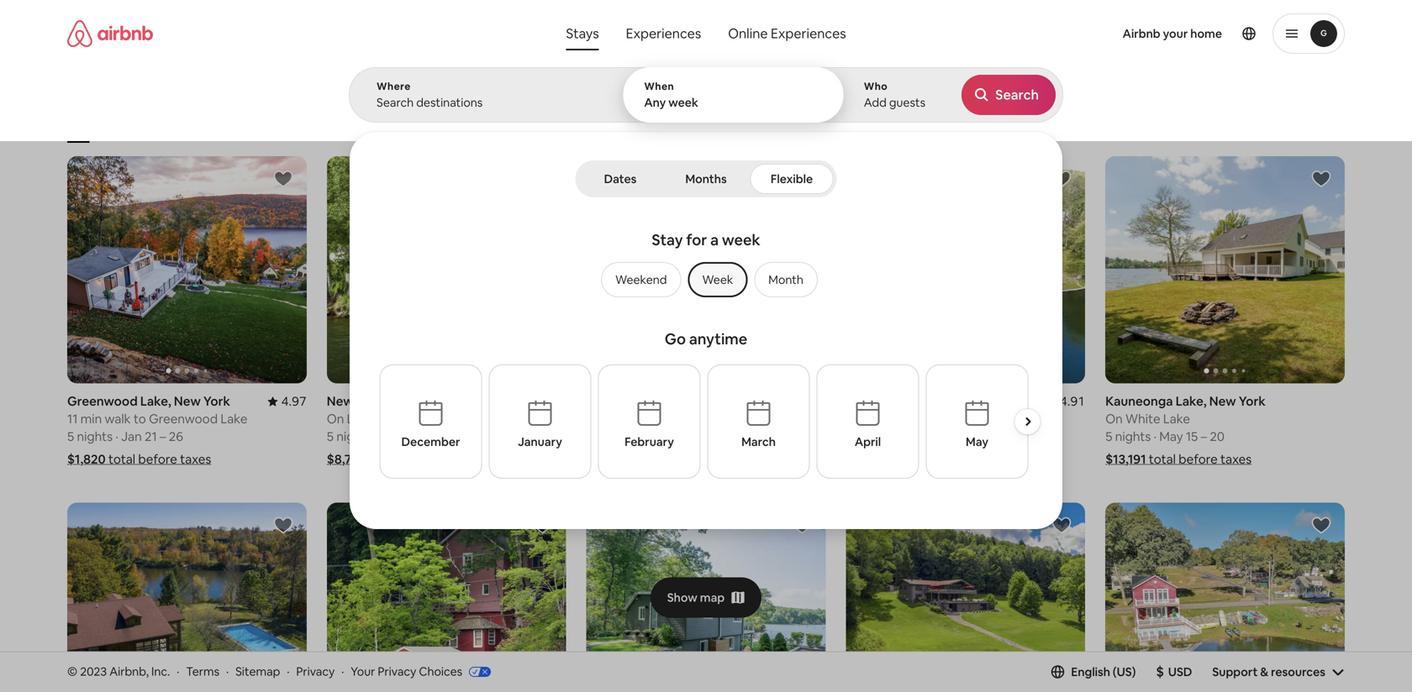 Task type: describe. For each thing, give the bounding box(es) containing it.
2 before from the left
[[398, 452, 437, 468]]

terms
[[186, 665, 220, 680]]

add to wishlist: greenwood lake, new york image
[[273, 169, 293, 189]]

english
[[1071, 665, 1111, 680]]

york inside callicoon, new york 67 miles away 5 nights · may 16 – 21 $1,113 total before taxes
[[677, 394, 704, 410]]

display total before taxes switch
[[1301, 100, 1331, 120]]

– inside callicoon, new york 67 miles away 5 nights · may 16 – 21 $1,113 total before taxes
[[682, 429, 689, 445]]

what can we help you find? tab list
[[553, 17, 715, 50]]

candlewood
[[377, 411, 451, 428]]

$ usd
[[1156, 664, 1193, 681]]

· right the terms link
[[226, 665, 229, 680]]

where
[[377, 80, 411, 93]]

sitemap link
[[235, 665, 280, 680]]

1 16 from the left
[[407, 429, 420, 445]]

© 2023 airbnb, inc. ·
[[67, 665, 179, 680]]

may left 12
[[900, 429, 924, 445]]

0 horizontal spatial greenwood
[[67, 394, 138, 410]]

20
[[1210, 429, 1225, 445]]

homes
[[783, 118, 815, 131]]

experiences inside button
[[626, 25, 701, 42]]

terms · sitemap · privacy ·
[[186, 665, 344, 680]]

any
[[644, 95, 666, 110]]

$8,787 total before taxes
[[327, 452, 471, 468]]

total before taxes
[[887, 452, 990, 468]]

omg!
[[852, 118, 879, 131]]

callicoon,
[[587, 394, 645, 410]]

lake inside new fairfield, connecticut on lake candlewood
[[347, 411, 374, 428]]

miles
[[603, 411, 633, 428]]

add
[[864, 95, 887, 110]]

callicoon, new york 67 miles away 5 nights · may 16 – 21 $1,113 total before taxes
[[587, 394, 725, 468]]

– inside kauneonga lake, new york on white lake 5 nights · may 15 – 20 $13,191 total before taxes
[[1201, 429, 1207, 445]]

fairfield,
[[356, 394, 407, 410]]

stay for a week
[[652, 230, 761, 250]]

add to wishlist: lake huntington, new york image
[[1312, 516, 1332, 536]]

taxes inside callicoon, new york 67 miles away 5 nights · may 16 – 21 $1,113 total before taxes
[[694, 452, 725, 468]]

show
[[667, 591, 698, 606]]

4.91
[[1060, 394, 1086, 410]]

months button
[[665, 164, 747, 194]]

add to wishlist: putnam valley, new york image
[[792, 516, 813, 536]]

3 nights from the left
[[856, 429, 892, 445]]

on inside new fairfield, connecticut on lake candlewood
[[327, 411, 344, 428]]

mansions
[[590, 118, 635, 131]]

go anytime
[[665, 330, 748, 349]]

privacy link
[[296, 665, 335, 680]]

26
[[169, 429, 183, 445]]

21 inside greenwood lake, new york 11 min walk to greenwood lake 5 nights · jan 21 – 26 $1,820 total before taxes
[[145, 429, 157, 445]]

· inside greenwood lake, new york 11 min walk to greenwood lake 5 nights · jan 21 – 26 $1,820 total before taxes
[[116, 429, 118, 445]]

3 taxes from the left
[[959, 452, 990, 468]]

your privacy choices link
[[351, 665, 491, 681]]

april
[[855, 435, 881, 450]]

week
[[702, 272, 733, 288]]

3 5 from the left
[[846, 429, 853, 445]]

lake inside greenwood lake, new york 11 min walk to greenwood lake 5 nights · jan 21 – 26 $1,820 total before taxes
[[221, 411, 248, 428]]

add to wishlist: kauneonga lake, new york image
[[1312, 169, 1332, 189]]

map
[[700, 591, 725, 606]]

4.99 out of 5 average rating image
[[787, 394, 826, 410]]

airbnb your home link
[[1113, 16, 1233, 51]]

resources
[[1271, 665, 1326, 680]]

connecticut inside middlefield, connecticut on beseck lake
[[918, 394, 993, 410]]

kauneonga
[[1106, 394, 1173, 410]]

21 inside callicoon, new york 67 miles away 5 nights · may 16 – 21 $1,113 total before taxes
[[691, 429, 704, 445]]

lake inside middlefield, connecticut on beseck lake
[[910, 411, 937, 428]]

online experiences link
[[715, 17, 860, 50]]

5 inside greenwood lake, new york 11 min walk to greenwood lake 5 nights · jan 21 – 26 $1,820 total before taxes
[[67, 429, 74, 445]]

in/out
[[533, 118, 562, 131]]

when any week
[[644, 80, 699, 110]]

february button
[[598, 365, 701, 479]]

nights inside kauneonga lake, new york on white lake 5 nights · may 15 – 20 $13,191 total before taxes
[[1115, 429, 1151, 445]]

privacy inside your privacy choices link
[[378, 665, 416, 680]]

4.91 out of 5 average rating image
[[1047, 394, 1086, 410]]

stays button
[[553, 17, 613, 50]]

1 vertical spatial greenwood
[[149, 411, 218, 428]]

english (us)
[[1071, 665, 1136, 680]]

· left your
[[341, 665, 344, 680]]

2 21 from the left
[[432, 429, 444, 445]]

amazing
[[663, 117, 705, 131]]

months
[[686, 172, 727, 187]]

new inside greenwood lake, new york 11 min walk to greenwood lake 5 nights · jan 21 – 26 $1,820 total before taxes
[[174, 394, 201, 410]]

may inside may button
[[966, 435, 989, 450]]

guests
[[889, 95, 926, 110]]

17
[[951, 429, 963, 445]]

support & resources
[[1213, 665, 1326, 680]]

2 nights from the left
[[337, 429, 372, 445]]

york for kauneonga lake, new york on white lake 5 nights · may 15 – 20 $13,191 total before taxes
[[1239, 394, 1266, 410]]

terms link
[[186, 665, 220, 680]]

sitemap
[[235, 665, 280, 680]]

support
[[1213, 665, 1258, 680]]

weekend
[[616, 272, 667, 288]]

go
[[665, 330, 686, 349]]

week inside when any week
[[669, 95, 699, 110]]

online experiences
[[728, 25, 846, 42]]

experiences button
[[613, 17, 715, 50]]

luxe
[[1002, 118, 1024, 131]]

golfing
[[373, 118, 408, 131]]

before inside greenwood lake, new york 11 min walk to greenwood lake 5 nights · jan 21 – 26 $1,820 total before taxes
[[138, 452, 177, 468]]

go anytime group
[[380, 323, 1048, 508]]

stay
[[652, 230, 683, 250]]

tab list inside stays tab panel
[[579, 161, 834, 198]]

amazing views
[[663, 117, 734, 131]]

to
[[134, 411, 146, 428]]

march button
[[708, 365, 810, 479]]

dec
[[381, 429, 404, 445]]

add to wishlist: hortonville, new york image
[[1052, 516, 1072, 536]]

ski-
[[515, 118, 533, 131]]

december button
[[380, 365, 482, 479]]

2 5 from the left
[[327, 429, 334, 445]]

stays tab panel
[[349, 67, 1064, 530]]

min
[[80, 411, 102, 428]]

stay for a week group
[[433, 224, 980, 323]]

before inside callicoon, new york 67 miles away 5 nights · may 16 – 21 $1,113 total before taxes
[[652, 452, 691, 468]]

april button
[[817, 365, 919, 479]]

month
[[769, 272, 804, 288]]

5 nights for on beseck lake
[[846, 429, 892, 445]]



Task type: locate. For each thing, give the bounding box(es) containing it.
3 total from the left
[[887, 452, 914, 468]]

group containing amazing views
[[67, 77, 1057, 143]]

lake
[[221, 411, 248, 428], [347, 411, 374, 428], [910, 411, 937, 428], [1164, 411, 1191, 428]]

21 right jan
[[145, 429, 157, 445]]

4 before from the left
[[652, 452, 691, 468]]

21 right february
[[691, 429, 704, 445]]

march
[[742, 435, 776, 450]]

67
[[587, 411, 601, 428]]

york
[[203, 394, 230, 410], [677, 394, 704, 410], [1239, 394, 1266, 410]]

total down dec
[[368, 452, 395, 468]]

nights down beseck
[[856, 429, 892, 445]]

5 before from the left
[[1179, 452, 1218, 468]]

2 lake from the left
[[347, 411, 374, 428]]

airbnb your home
[[1123, 26, 1223, 41]]

tiny
[[761, 118, 781, 131]]

1 connecticut from the left
[[410, 394, 484, 410]]

· left jan
[[116, 429, 118, 445]]

0 horizontal spatial connecticut
[[410, 394, 484, 410]]

nights up the $8,787
[[337, 429, 372, 445]]

3 lake from the left
[[910, 411, 937, 428]]

new inside kauneonga lake, new york on white lake 5 nights · may 15 – 20 $13,191 total before taxes
[[1210, 394, 1237, 410]]

profile element
[[874, 0, 1345, 67]]

1 horizontal spatial york
[[677, 394, 704, 410]]

– left 17
[[942, 429, 948, 445]]

3 york from the left
[[1239, 394, 1266, 410]]

experiences up when
[[626, 25, 701, 42]]

tab list containing dates
[[579, 161, 834, 198]]

3 before from the left
[[917, 452, 956, 468]]

4 5 from the left
[[587, 429, 593, 445]]

lake, up to
[[140, 394, 171, 410]]

greenwood up 26
[[149, 411, 218, 428]]

away
[[636, 411, 666, 428]]

1 york from the left
[[203, 394, 230, 410]]

total right $13,191
[[1149, 452, 1176, 468]]

beseck
[[866, 411, 908, 428]]

nights down white
[[1115, 429, 1151, 445]]

on left white
[[1106, 411, 1123, 428]]

connecticut up 17
[[918, 394, 993, 410]]

add to wishlist: washington, connecticut image
[[533, 516, 553, 536]]

1 vertical spatial week
[[722, 230, 761, 250]]

airbnb,
[[109, 665, 149, 680]]

who
[[864, 80, 888, 93]]

4 new from the left
[[1210, 394, 1237, 410]]

5 down 11
[[67, 429, 74, 445]]

nights inside greenwood lake, new york 11 min walk to greenwood lake 5 nights · jan 21 – 26 $1,820 total before taxes
[[77, 429, 113, 445]]

kauneonga lake, new york on white lake 5 nights · may 15 – 20 $13,191 total before taxes
[[1106, 394, 1266, 468]]

0 horizontal spatial 21
[[145, 429, 157, 445]]

16 inside callicoon, new york 67 miles away 5 nights · may 16 – 21 $1,113 total before taxes
[[667, 429, 680, 445]]

· down away
[[635, 429, 638, 445]]

5 total from the left
[[1149, 452, 1176, 468]]

$1,113
[[587, 452, 620, 468]]

$1,820
[[67, 452, 106, 468]]

1 5 nights from the left
[[327, 429, 372, 445]]

1 lake, from the left
[[140, 394, 171, 410]]

1 nights from the left
[[77, 429, 113, 445]]

for
[[686, 230, 707, 250]]

tiny homes
[[761, 118, 815, 131]]

– down candlewood
[[422, 429, 429, 445]]

york inside greenwood lake, new york 11 min walk to greenwood lake 5 nights · jan 21 – 26 $1,820 total before taxes
[[203, 394, 230, 410]]

1 – from the left
[[160, 429, 166, 445]]

©
[[67, 665, 77, 680]]

stays
[[566, 25, 599, 42]]

york for greenwood lake, new york 11 min walk to greenwood lake 5 nights · jan 21 – 26 $1,820 total before taxes
[[203, 394, 230, 410]]

on up april at bottom right
[[846, 411, 863, 428]]

1 experiences from the left
[[626, 25, 701, 42]]

lake, inside kauneonga lake, new york on white lake 5 nights · may 15 – 20 $13,191 total before taxes
[[1176, 394, 1207, 410]]

3 new from the left
[[648, 394, 675, 410]]

$13,191
[[1106, 452, 1146, 468]]

1 horizontal spatial 5 nights
[[846, 429, 892, 445]]

lake inside kauneonga lake, new york on white lake 5 nights · may 15 – 20 $13,191 total before taxes
[[1164, 411, 1191, 428]]

on up the $8,787
[[327, 411, 344, 428]]

experiences
[[626, 25, 701, 42], [771, 25, 846, 42]]

–
[[160, 429, 166, 445], [422, 429, 429, 445], [942, 429, 948, 445], [682, 429, 689, 445], [1201, 429, 1207, 445]]

$8,787
[[327, 452, 366, 468]]

dates
[[604, 172, 637, 187]]

week right a
[[722, 230, 761, 250]]

before inside kauneonga lake, new york on white lake 5 nights · may 15 – 20 $13,191 total before taxes
[[1179, 452, 1218, 468]]

week
[[669, 95, 699, 110], [722, 230, 761, 250]]

group containing weekend
[[595, 262, 818, 298]]

5 taxes from the left
[[1221, 452, 1252, 468]]

– right february
[[682, 429, 689, 445]]

your
[[351, 665, 375, 680]]

· inside kauneonga lake, new york on white lake 5 nights · may 15 – 20 $13,191 total before taxes
[[1154, 429, 1157, 445]]

2 experiences from the left
[[771, 25, 846, 42]]

before down 12
[[917, 452, 956, 468]]

0 horizontal spatial on
[[327, 411, 344, 428]]

flexible button
[[750, 164, 834, 194]]

december
[[401, 435, 460, 450]]

new inside callicoon, new york 67 miles away 5 nights · may 16 – 21 $1,113 total before taxes
[[648, 394, 675, 410]]

2 total from the left
[[368, 452, 395, 468]]

11
[[67, 411, 78, 428]]

may right 17
[[966, 435, 989, 450]]

new up 26
[[174, 394, 201, 410]]

who add guests
[[864, 80, 926, 110]]

your
[[1163, 26, 1188, 41]]

Where field
[[377, 95, 596, 110]]

1 taxes from the left
[[180, 452, 211, 468]]

cabins
[[448, 118, 481, 131]]

before down 15
[[1179, 452, 1218, 468]]

may inside callicoon, new york 67 miles away 5 nights · may 16 – 21 $1,113 total before taxes
[[640, 429, 664, 445]]

new up away
[[648, 394, 675, 410]]

trending
[[918, 118, 960, 131]]

new
[[174, 394, 201, 410], [327, 394, 354, 410], [648, 394, 675, 410], [1210, 394, 1237, 410]]

– right 15
[[1201, 429, 1207, 445]]

5 up $13,191
[[1106, 429, 1113, 445]]

white
[[1126, 411, 1161, 428]]

taxes
[[180, 452, 211, 468], [440, 452, 471, 468], [959, 452, 990, 468], [694, 452, 725, 468], [1221, 452, 1252, 468]]

group
[[67, 77, 1057, 143], [67, 156, 307, 384], [327, 156, 566, 384], [587, 156, 826, 384], [846, 156, 1086, 384], [1106, 156, 1345, 384], [595, 262, 818, 298], [67, 503, 307, 693], [327, 503, 566, 693], [587, 503, 826, 693], [846, 503, 1086, 693], [1106, 503, 1345, 693]]

online
[[728, 25, 768, 42]]

1 horizontal spatial on
[[846, 411, 863, 428]]

2 horizontal spatial 21
[[691, 429, 704, 445]]

4 – from the left
[[682, 429, 689, 445]]

3 – from the left
[[942, 429, 948, 445]]

0 horizontal spatial 5 nights
[[327, 429, 372, 445]]

1 horizontal spatial lake,
[[1176, 394, 1207, 410]]

english (us) button
[[1051, 665, 1136, 680]]

2 horizontal spatial york
[[1239, 394, 1266, 410]]

1 lake from the left
[[221, 411, 248, 428]]

12
[[927, 429, 939, 445]]

connecticut inside new fairfield, connecticut on lake candlewood
[[410, 394, 484, 410]]

may left 15
[[1160, 429, 1183, 445]]

5 nights down beseck
[[846, 429, 892, 445]]

5 inside kauneonga lake, new york on white lake 5 nights · may 15 – 20 $13,191 total before taxes
[[1106, 429, 1113, 445]]

walk
[[105, 411, 131, 428]]

on inside middlefield, connecticut on beseck lake
[[846, 411, 863, 428]]

1 horizontal spatial greenwood
[[149, 411, 218, 428]]

4.99
[[801, 394, 826, 410]]

0 horizontal spatial lake,
[[140, 394, 171, 410]]

1 5 from the left
[[67, 429, 74, 445]]

1 privacy from the left
[[296, 665, 335, 680]]

1 total from the left
[[108, 452, 135, 468]]

new fairfield, connecticut on lake candlewood
[[327, 394, 484, 428]]

21 down candlewood
[[432, 429, 444, 445]]

2 taxes from the left
[[440, 452, 471, 468]]

4 taxes from the left
[[694, 452, 725, 468]]

none search field containing stay for a week
[[349, 0, 1064, 530]]

usd
[[1169, 665, 1193, 680]]

2 connecticut from the left
[[918, 394, 993, 410]]

may 12 – 17
[[900, 429, 963, 445]]

may
[[900, 429, 924, 445], [640, 429, 664, 445], [1160, 429, 1183, 445], [966, 435, 989, 450]]

2 lake, from the left
[[1176, 394, 1207, 410]]

new inside new fairfield, connecticut on lake candlewood
[[327, 394, 354, 410]]

2 horizontal spatial on
[[1106, 411, 1123, 428]]

5 down 67
[[587, 429, 593, 445]]

privacy right your
[[378, 665, 416, 680]]

2023
[[80, 665, 107, 680]]

2 – from the left
[[422, 429, 429, 445]]

5 left april at bottom right
[[846, 429, 853, 445]]

add to wishlist: callicoon, new york image
[[792, 169, 813, 189]]

0 horizontal spatial privacy
[[296, 665, 335, 680]]

0 vertical spatial week
[[669, 95, 699, 110]]

lake, for kauneonga
[[1176, 394, 1207, 410]]

before down 26
[[138, 452, 177, 468]]

may down away
[[640, 429, 664, 445]]

total down may 12 – 17
[[887, 452, 914, 468]]

connecticut
[[410, 394, 484, 410], [918, 394, 993, 410]]

1 horizontal spatial 16
[[667, 429, 680, 445]]

5 5 from the left
[[1106, 429, 1113, 445]]

total down february
[[622, 452, 650, 468]]

1 horizontal spatial week
[[722, 230, 761, 250]]

january
[[518, 435, 562, 450]]

2 on from the left
[[846, 411, 863, 428]]

add to wishlist: middlefield, connecticut image
[[1052, 169, 1072, 189]]

2 privacy from the left
[[378, 665, 416, 680]]

1 new from the left
[[174, 394, 201, 410]]

new up 20
[[1210, 394, 1237, 410]]

before down february
[[652, 452, 691, 468]]

show map
[[667, 591, 725, 606]]

0 horizontal spatial experiences
[[626, 25, 701, 42]]

2 16 from the left
[[667, 429, 680, 445]]

anytime
[[689, 330, 748, 349]]

experiences right online
[[771, 25, 846, 42]]

middlefield,
[[846, 394, 916, 410]]

privacy left your
[[296, 665, 335, 680]]

total before taxes button
[[846, 452, 990, 468]]

january button
[[489, 365, 591, 479]]

4 total from the left
[[622, 452, 650, 468]]

may button
[[926, 365, 1029, 479]]

greenwood
[[67, 394, 138, 410], [149, 411, 218, 428]]

february
[[625, 435, 674, 450]]

0 vertical spatial greenwood
[[67, 394, 138, 410]]

connecticut up candlewood
[[410, 394, 484, 410]]

new left fairfield,
[[327, 394, 354, 410]]

4 nights from the left
[[596, 429, 632, 445]]

on
[[327, 411, 344, 428], [846, 411, 863, 428], [1106, 411, 1123, 428]]

2 york from the left
[[677, 394, 704, 410]]

– left 26
[[160, 429, 166, 445]]

– inside greenwood lake, new york 11 min walk to greenwood lake 5 nights · jan 21 – 26 $1,820 total before taxes
[[160, 429, 166, 445]]

add to wishlist: swan lake, new york image
[[273, 516, 293, 536]]

5 up the $8,787
[[327, 429, 334, 445]]

home
[[1191, 26, 1223, 41]]

nights inside callicoon, new york 67 miles away 5 nights · may 16 – 21 $1,113 total before taxes
[[596, 429, 632, 445]]

when
[[644, 80, 674, 93]]

tab list
[[579, 161, 834, 198]]

choices
[[419, 665, 463, 680]]

1 horizontal spatial connecticut
[[918, 394, 993, 410]]

1 horizontal spatial experiences
[[771, 25, 846, 42]]

2 new from the left
[[327, 394, 354, 410]]

total inside greenwood lake, new york 11 min walk to greenwood lake 5 nights · jan 21 – 26 $1,820 total before taxes
[[108, 452, 135, 468]]

0 horizontal spatial 16
[[407, 429, 420, 445]]

dates button
[[579, 164, 662, 194]]

5 nights
[[327, 429, 372, 445], [846, 429, 892, 445]]

· inside callicoon, new york 67 miles away 5 nights · may 16 – 21 $1,113 total before taxes
[[635, 429, 638, 445]]

nights down miles at the bottom left of page
[[596, 429, 632, 445]]

0 horizontal spatial york
[[203, 394, 230, 410]]

4 lake from the left
[[1164, 411, 1191, 428]]

lake, up 15
[[1176, 394, 1207, 410]]

21
[[145, 429, 157, 445], [432, 429, 444, 445], [691, 429, 704, 445]]

total down jan
[[108, 452, 135, 468]]

lake, inside greenwood lake, new york 11 min walk to greenwood lake 5 nights · jan 21 – 26 $1,820 total before taxes
[[140, 394, 171, 410]]

jan
[[121, 429, 142, 445]]

· right inc.
[[177, 665, 179, 680]]

taxes inside kauneonga lake, new york on white lake 5 nights · may 15 – 20 $13,191 total before taxes
[[1221, 452, 1252, 468]]

· left "privacy" 'link'
[[287, 665, 290, 680]]

5 nights from the left
[[1115, 429, 1151, 445]]

1 horizontal spatial privacy
[[378, 665, 416, 680]]

week up amazing at the left top
[[669, 95, 699, 110]]

5 inside callicoon, new york 67 miles away 5 nights · may 16 – 21 $1,113 total before taxes
[[587, 429, 593, 445]]

may inside kauneonga lake, new york on white lake 5 nights · may 15 – 20 $13,191 total before taxes
[[1160, 429, 1183, 445]]

3 21 from the left
[[691, 429, 704, 445]]

1 before from the left
[[138, 452, 177, 468]]

0 horizontal spatial week
[[669, 95, 699, 110]]

before down december
[[398, 452, 437, 468]]

your privacy choices
[[351, 665, 463, 680]]

group inside stay for a week group
[[595, 262, 818, 298]]

total inside kauneonga lake, new york on white lake 5 nights · may 15 – 20 $13,191 total before taxes
[[1149, 452, 1176, 468]]

1 21 from the left
[[145, 429, 157, 445]]

1 horizontal spatial 21
[[432, 429, 444, 445]]

4.97 out of 5 average rating image
[[268, 394, 307, 410]]

middlefield, connecticut on beseck lake
[[846, 394, 993, 428]]

3 on from the left
[[1106, 411, 1123, 428]]

2 5 nights from the left
[[846, 429, 892, 445]]

on inside kauneonga lake, new york on white lake 5 nights · may 15 – 20 $13,191 total before taxes
[[1106, 411, 1123, 428]]

taxes inside greenwood lake, new york 11 min walk to greenwood lake 5 nights · jan 21 – 26 $1,820 total before taxes
[[180, 452, 211, 468]]

support & resources button
[[1213, 665, 1345, 680]]

5
[[67, 429, 74, 445], [327, 429, 334, 445], [846, 429, 853, 445], [587, 429, 593, 445], [1106, 429, 1113, 445]]

$
[[1156, 664, 1164, 681]]

· down white
[[1154, 429, 1157, 445]]

a
[[711, 230, 719, 250]]

lake, for greenwood
[[140, 394, 171, 410]]

5 – from the left
[[1201, 429, 1207, 445]]

nights down the min
[[77, 429, 113, 445]]

1 on from the left
[[327, 411, 344, 428]]

None search field
[[349, 0, 1064, 530]]

5 nights up the $8,787
[[327, 429, 372, 445]]

total inside callicoon, new york 67 miles away 5 nights · may 16 – 21 $1,113 total before taxes
[[622, 452, 650, 468]]

&
[[1261, 665, 1269, 680]]

york inside kauneonga lake, new york on white lake 5 nights · may 15 – 20 $13,191 total before taxes
[[1239, 394, 1266, 410]]

greenwood up the min
[[67, 394, 138, 410]]

5 nights for on lake candlewood
[[327, 429, 372, 445]]

week inside group
[[722, 230, 761, 250]]



Task type: vqa. For each thing, say whether or not it's contained in the screenshot.
Dive right in This is one of the few places in the area with a pool.
no



